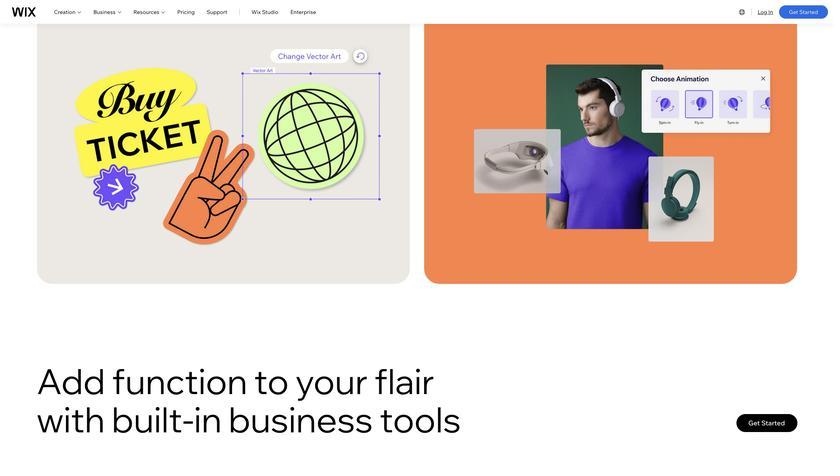 Task type: describe. For each thing, give the bounding box(es) containing it.
1 vertical spatial get started link
[[736, 414, 797, 432]]

resources
[[133, 8, 159, 15]]

0 vertical spatial started
[[799, 8, 818, 15]]

function
[[112, 359, 247, 403]]

support link
[[207, 8, 227, 16]]

wix studio link
[[252, 8, 278, 16]]

1 horizontal spatial get started
[[789, 8, 818, 15]]

1 vertical spatial get
[[748, 419, 760, 427]]

to
[[254, 359, 289, 403]]

pricing link
[[177, 8, 195, 16]]

log in link
[[758, 8, 773, 16]]

support
[[207, 8, 227, 15]]

add
[[37, 359, 105, 403]]

language selector, english selected image
[[738, 8, 746, 16]]

creation
[[54, 8, 75, 15]]

tools
[[380, 398, 461, 441]]

built-
[[112, 398, 194, 441]]

enterprise
[[290, 8, 316, 15]]

pricing
[[177, 8, 195, 15]]

enterprise link
[[290, 8, 316, 16]]

add function to your flair with built-in business tools
[[37, 359, 461, 441]]

wix
[[252, 8, 261, 15]]

log
[[758, 8, 767, 15]]

creation button
[[54, 8, 81, 16]]

1 horizontal spatial get
[[789, 8, 798, 15]]

in
[[768, 8, 773, 15]]



Task type: vqa. For each thing, say whether or not it's contained in the screenshot.
EXAMPLES OF ANIMATION FOR PHOTOS APPEARING ON THE SCREEN. PLAY VIDEO
yes



Task type: locate. For each thing, give the bounding box(es) containing it.
wix studio
[[252, 8, 278, 15]]

business button
[[93, 8, 121, 16]]

examples of animation for photos appearing on the screen. play video image
[[427, 3, 794, 284]]

0 vertical spatial get started
[[789, 8, 818, 15]]

flair
[[374, 359, 434, 403]]

0 horizontal spatial get
[[748, 419, 760, 427]]

1 horizontal spatial started
[[799, 8, 818, 15]]

log in
[[758, 8, 773, 15]]

0 horizontal spatial get started
[[748, 419, 785, 427]]

0 vertical spatial get started link
[[779, 5, 828, 18]]

started
[[799, 8, 818, 15], [761, 419, 785, 427]]

0 horizontal spatial started
[[761, 419, 785, 427]]

with
[[37, 398, 105, 441]]

get started
[[789, 8, 818, 15], [748, 419, 785, 427]]

1 vertical spatial started
[[761, 419, 785, 427]]

examples of vector art, one of them animated to show how it can be customized. play video image
[[54, 45, 392, 253]]

0 vertical spatial get
[[789, 8, 798, 15]]

get
[[789, 8, 798, 15], [748, 419, 760, 427]]

1 vertical spatial get started
[[748, 419, 785, 427]]

studio
[[262, 8, 278, 15]]

business
[[228, 398, 373, 441]]

business
[[93, 8, 115, 15]]

your
[[296, 359, 368, 403]]

in
[[194, 398, 222, 441]]

resources button
[[133, 8, 165, 16]]

get started link
[[779, 5, 828, 18], [736, 414, 797, 432]]



